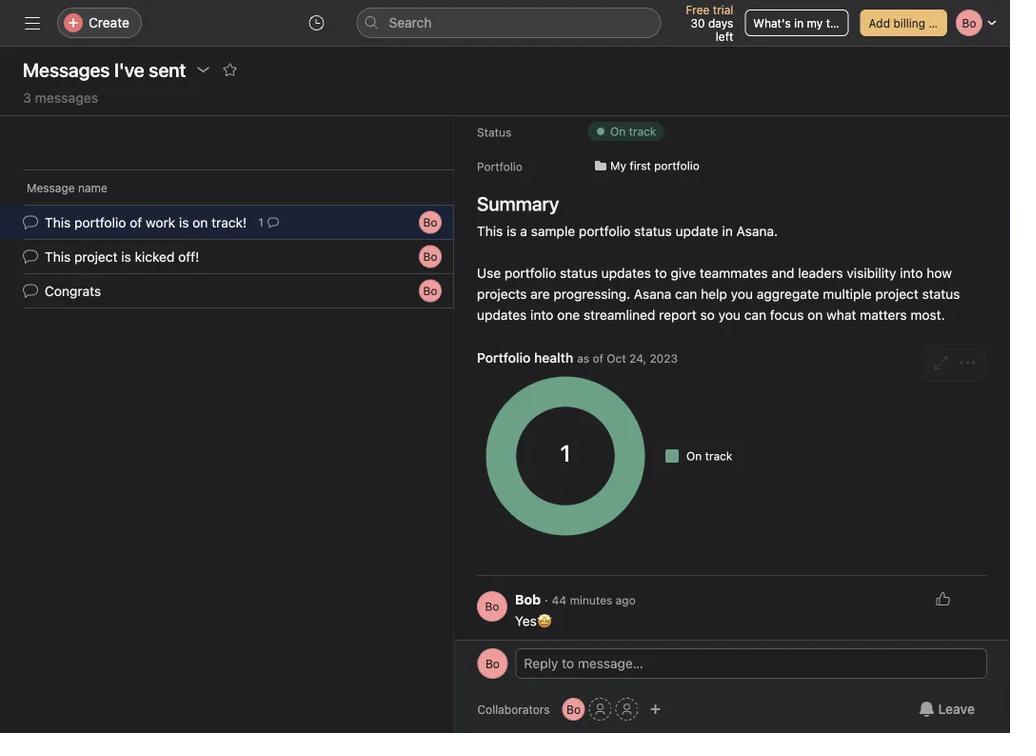 Task type: vqa. For each thing, say whether or not it's contained in the screenshot.
the bottom The 'Mark Complete' checkbox
no



Task type: describe. For each thing, give the bounding box(es) containing it.
bob
[[516, 593, 542, 608]]

add or remove collaborators image
[[650, 704, 662, 716]]

bo up collaborators in the bottom of the page
[[486, 657, 500, 671]]

trial
[[713, 3, 734, 16]]

left
[[716, 30, 734, 43]]

add
[[870, 16, 891, 30]]

leave
[[939, 702, 976, 717]]

asana.
[[737, 224, 779, 240]]

oct
[[608, 353, 627, 366]]

on inside use portfolio status updates to give teammates and leaders visibility into how projects are progressing. asana can help you aggregate multiple project status updates into one streamlined report so you can focus on what matters most.
[[809, 308, 824, 323]]

44
[[553, 595, 567, 608]]

portfolio inside cell
[[74, 215, 126, 230]]

2 horizontal spatial is
[[507, 224, 517, 240]]

summary
[[478, 193, 560, 215]]

1 horizontal spatial is
[[179, 215, 189, 230]]

leave button
[[908, 693, 988, 727]]

create
[[89, 15, 130, 30]]

actions image
[[196, 62, 211, 77]]

search button
[[357, 8, 662, 38]]

in inside button
[[795, 16, 804, 30]]

update
[[677, 224, 719, 240]]

bo inside conversation name for this portfolio of work is on track! cell
[[424, 216, 438, 229]]

off!
[[178, 249, 199, 265]]

status
[[478, 126, 512, 140]]

0 vertical spatial on track
[[611, 125, 657, 139]]

kicked
[[135, 249, 175, 265]]

what's
[[754, 16, 792, 30]]

aggregate
[[758, 287, 820, 303]]

and
[[773, 266, 796, 282]]

matters
[[861, 308, 908, 323]]

collaborators
[[478, 703, 550, 717]]

0 vertical spatial you
[[732, 287, 754, 303]]

0 horizontal spatial can
[[676, 287, 698, 303]]

message
[[27, 181, 75, 194]]

free
[[686, 3, 710, 16]]

leaders
[[799, 266, 844, 282]]

message name row
[[0, 170, 980, 205]]

as
[[578, 353, 590, 366]]

project inside cell
[[74, 249, 118, 265]]

trial?
[[827, 16, 853, 30]]

use portfolio status updates to give teammates and leaders visibility into how projects are progressing. asana can help you aggregate multiple project status updates into one streamlined report so you can focus on what matters most.
[[478, 266, 965, 323]]

are
[[531, 287, 551, 303]]

bob · 44 minutes ago
[[516, 593, 637, 608]]

projects
[[478, 287, 528, 303]]

search
[[389, 15, 432, 30]]

messages
[[35, 90, 98, 106]]

help
[[702, 287, 728, 303]]

multiple
[[824, 287, 873, 303]]

create button
[[57, 8, 142, 38]]

project inside use portfolio status updates to give teammates and leaders visibility into how projects are progressing. asana can help you aggregate multiple project status updates into one streamlined report so you can focus on what matters most.
[[877, 287, 920, 303]]

more actions image
[[961, 356, 977, 371]]

this portfolio of work is on track!
[[45, 215, 247, 230]]

of for work
[[130, 215, 142, 230]]

0 likes. click to like this task image
[[937, 592, 952, 607]]

congrats
[[45, 283, 101, 299]]

bo inside the conversation name for congrats cell
[[424, 284, 438, 298]]

3 messages button
[[23, 90, 98, 115]]

portfolio health
[[478, 351, 574, 366]]

messages
[[23, 58, 110, 81]]

2023
[[651, 353, 679, 366]]

what
[[828, 308, 857, 323]]

focus
[[771, 308, 805, 323]]

24,
[[630, 353, 647, 366]]

3
[[23, 90, 31, 106]]

my first portfolio link
[[588, 157, 708, 176]]

my first portfolio
[[611, 160, 701, 173]]

free trial 30 days left
[[686, 3, 734, 43]]

0 horizontal spatial into
[[531, 308, 554, 323]]

first
[[631, 160, 652, 173]]

info
[[929, 16, 950, 30]]

1 button
[[255, 213, 283, 232]]

0 vertical spatial into
[[901, 266, 924, 282]]

give
[[672, 266, 697, 282]]

1
[[258, 216, 264, 229]]

report
[[660, 308, 698, 323]]

bo inside conversation name for this project is kicked off! cell
[[424, 250, 438, 263]]

most.
[[912, 308, 946, 323]]

portfolio right first
[[655, 160, 701, 173]]

progressing.
[[554, 287, 631, 303]]

bo right collaborators in the bottom of the page
[[567, 703, 581, 717]]

0 horizontal spatial in
[[723, 224, 734, 240]]

1 horizontal spatial on track
[[687, 450, 734, 464]]

what's in my trial?
[[754, 16, 853, 30]]



Task type: locate. For each thing, give the bounding box(es) containing it.
add billing info
[[870, 16, 950, 30]]

1 vertical spatial bo button
[[478, 649, 508, 679]]

teammates
[[701, 266, 769, 282]]

bo button right collaborators in the bottom of the page
[[563, 698, 586, 721]]

0 horizontal spatial on track
[[611, 125, 657, 139]]

tree grid
[[0, 205, 980, 309]]

can down give
[[676, 287, 698, 303]]

can left focus
[[745, 308, 767, 323]]

1 vertical spatial updates
[[478, 308, 528, 323]]

1 vertical spatial of
[[594, 353, 604, 366]]

bo up the this project is kicked off! row
[[424, 216, 438, 229]]

of
[[130, 215, 142, 230], [594, 353, 604, 366]]

to
[[656, 266, 668, 282]]

of inside portfolio health as of oct 24, 2023
[[594, 353, 604, 366]]

0 vertical spatial status
[[635, 224, 673, 240]]

visibility
[[848, 266, 897, 282]]

1 horizontal spatial can
[[745, 308, 767, 323]]

1 horizontal spatial of
[[594, 353, 604, 366]]

track!
[[212, 215, 247, 230]]

·
[[545, 593, 549, 608]]

message name
[[27, 181, 108, 194]]

you
[[732, 287, 754, 303], [719, 308, 742, 323]]

days
[[709, 16, 734, 30]]

of for oct
[[594, 353, 604, 366]]

1 vertical spatial on
[[809, 308, 824, 323]]

0 vertical spatial track
[[630, 125, 657, 139]]

🤩 image
[[538, 615, 553, 630]]

is left a
[[507, 224, 517, 240]]

2 vertical spatial bo button
[[563, 698, 586, 721]]

portfolio up are
[[505, 266, 557, 282]]

status down how
[[923, 287, 961, 303]]

congrats row
[[0, 273, 980, 309]]

can
[[676, 287, 698, 303], [745, 308, 767, 323]]

in left my at the top right of page
[[795, 16, 804, 30]]

yes
[[516, 614, 538, 630]]

history image
[[309, 15, 324, 30]]

column header
[[454, 170, 683, 205]]

of left work
[[130, 215, 142, 230]]

this left a
[[478, 224, 504, 240]]

one
[[558, 308, 581, 323]]

1 horizontal spatial updates
[[602, 266, 652, 282]]

on left track!
[[193, 215, 208, 230]]

this up the congrats at the left of page
[[45, 249, 71, 265]]

on
[[611, 125, 627, 139], [687, 450, 703, 464]]

conversation name for this portfolio of work is on track! cell
[[0, 205, 454, 240]]

this project is kicked off!
[[45, 249, 199, 265]]

portfolio down name
[[74, 215, 126, 230]]

portfolio inside use portfolio status updates to give teammates and leaders visibility into how projects are progressing. asana can help you aggregate multiple project status updates into one streamlined report so you can focus on what matters most.
[[505, 266, 557, 282]]

sample
[[532, 224, 576, 240]]

my
[[808, 16, 823, 30]]

into left how
[[901, 266, 924, 282]]

row
[[23, 204, 454, 206]]

bo up congrats row on the top of page
[[424, 250, 438, 263]]

portfolio health as of oct 24, 2023
[[478, 351, 679, 366]]

of right as
[[594, 353, 604, 366]]

on left what
[[809, 308, 824, 323]]

1 horizontal spatial on
[[809, 308, 824, 323]]

1 vertical spatial on track
[[687, 450, 734, 464]]

0 horizontal spatial on
[[193, 215, 208, 230]]

bo button left bob link at the right
[[478, 592, 508, 623]]

name
[[78, 181, 108, 194]]

this for this is a sample portfolio status update in asana.
[[478, 224, 504, 240]]

portfolio
[[478, 161, 523, 174]]

0 horizontal spatial track
[[630, 125, 657, 139]]

bob link
[[516, 593, 542, 608]]

i've sent
[[114, 58, 186, 81]]

0 horizontal spatial of
[[130, 215, 142, 230]]

bo
[[424, 216, 438, 229], [424, 250, 438, 263], [424, 284, 438, 298], [486, 601, 500, 614], [486, 657, 500, 671], [567, 703, 581, 717]]

1 horizontal spatial on
[[687, 450, 703, 464]]

on track
[[611, 125, 657, 139], [687, 450, 734, 464]]

bo button
[[478, 592, 508, 623], [478, 649, 508, 679], [563, 698, 586, 721]]

0 horizontal spatial project
[[74, 249, 118, 265]]

status
[[635, 224, 673, 240], [561, 266, 599, 282], [923, 287, 961, 303]]

1 vertical spatial status
[[561, 266, 599, 282]]

3 messages
[[23, 90, 98, 106]]

1 vertical spatial track
[[706, 450, 734, 464]]

0 horizontal spatial is
[[121, 249, 131, 265]]

streamlined
[[584, 308, 656, 323]]

into down are
[[531, 308, 554, 323]]

0 vertical spatial can
[[676, 287, 698, 303]]

0 horizontal spatial status
[[561, 266, 599, 282]]

expand sidebar image
[[25, 15, 40, 30]]

portfolio right sample
[[580, 224, 631, 240]]

1 vertical spatial into
[[531, 308, 554, 323]]

how
[[928, 266, 953, 282]]

project
[[74, 249, 118, 265], [877, 287, 920, 303]]

1 horizontal spatial track
[[706, 450, 734, 464]]

ago
[[617, 595, 637, 608]]

portfolio
[[655, 160, 701, 173], [74, 215, 126, 230], [580, 224, 631, 240], [505, 266, 557, 282]]

a
[[521, 224, 528, 240]]

view chart image
[[935, 356, 950, 371]]

1 horizontal spatial project
[[877, 287, 920, 303]]

this for this portfolio of work is on track!
[[45, 215, 71, 230]]

track
[[630, 125, 657, 139], [706, 450, 734, 464]]

bo left bob link at the right
[[486, 601, 500, 614]]

add billing info button
[[861, 10, 950, 36]]

1 vertical spatial in
[[723, 224, 734, 240]]

billing
[[894, 16, 926, 30]]

0 vertical spatial on
[[611, 125, 627, 139]]

minutes
[[571, 595, 613, 608]]

on inside cell
[[193, 215, 208, 230]]

status up to
[[635, 224, 673, 240]]

search list box
[[357, 8, 662, 38]]

so
[[701, 308, 716, 323]]

tree grid containing this portfolio of work is on track!
[[0, 205, 980, 309]]

of inside cell
[[130, 215, 142, 230]]

messages i've sent
[[23, 58, 186, 81]]

you down the teammates
[[732, 287, 754, 303]]

1 vertical spatial can
[[745, 308, 767, 323]]

1 horizontal spatial status
[[635, 224, 673, 240]]

conversation name for this project is kicked off! cell
[[0, 239, 454, 274]]

add to starred image
[[222, 62, 238, 77]]

updates down the projects
[[478, 308, 528, 323]]

1 horizontal spatial into
[[901, 266, 924, 282]]

0 horizontal spatial on
[[611, 125, 627, 139]]

into
[[901, 266, 924, 282], [531, 308, 554, 323]]

1 horizontal spatial in
[[795, 16, 804, 30]]

updates
[[602, 266, 652, 282], [478, 308, 528, 323]]

0 horizontal spatial updates
[[478, 308, 528, 323]]

this is a sample portfolio status update in asana.
[[478, 224, 779, 240]]

this
[[45, 215, 71, 230], [478, 224, 504, 240], [45, 249, 71, 265]]

status up progressing.
[[561, 266, 599, 282]]

my
[[611, 160, 627, 173]]

what's in my trial? button
[[745, 10, 853, 36]]

conversation name for congrats cell
[[0, 273, 454, 309]]

0 vertical spatial project
[[74, 249, 118, 265]]

1 vertical spatial you
[[719, 308, 742, 323]]

on
[[193, 215, 208, 230], [809, 308, 824, 323]]

1 vertical spatial project
[[877, 287, 920, 303]]

30
[[691, 16, 706, 30]]

0 vertical spatial updates
[[602, 266, 652, 282]]

this down message
[[45, 215, 71, 230]]

is left kicked
[[121, 249, 131, 265]]

project up matters in the top right of the page
[[877, 287, 920, 303]]

this project is kicked off! row
[[0, 239, 980, 274]]

in
[[795, 16, 804, 30], [723, 224, 734, 240]]

2 vertical spatial status
[[923, 287, 961, 303]]

you right so
[[719, 308, 742, 323]]

2 horizontal spatial status
[[923, 287, 961, 303]]

project up the congrats at the left of page
[[74, 249, 118, 265]]

updates up "asana" on the right of page
[[602, 266, 652, 282]]

0 vertical spatial in
[[795, 16, 804, 30]]

is right work
[[179, 215, 189, 230]]

0 vertical spatial of
[[130, 215, 142, 230]]

use
[[478, 266, 502, 282]]

work
[[146, 215, 175, 230]]

this portfolio of work is on track! row
[[0, 205, 980, 240]]

1 vertical spatial on
[[687, 450, 703, 464]]

bo down the this project is kicked off! row
[[424, 284, 438, 298]]

0 vertical spatial on
[[193, 215, 208, 230]]

asana
[[635, 287, 672, 303]]

is
[[179, 215, 189, 230], [507, 224, 517, 240], [121, 249, 131, 265]]

in left "asana." in the top of the page
[[723, 224, 734, 240]]

bo button up collaborators in the bottom of the page
[[478, 649, 508, 679]]

0 vertical spatial bo button
[[478, 592, 508, 623]]

this for this project is kicked off!
[[45, 249, 71, 265]]



